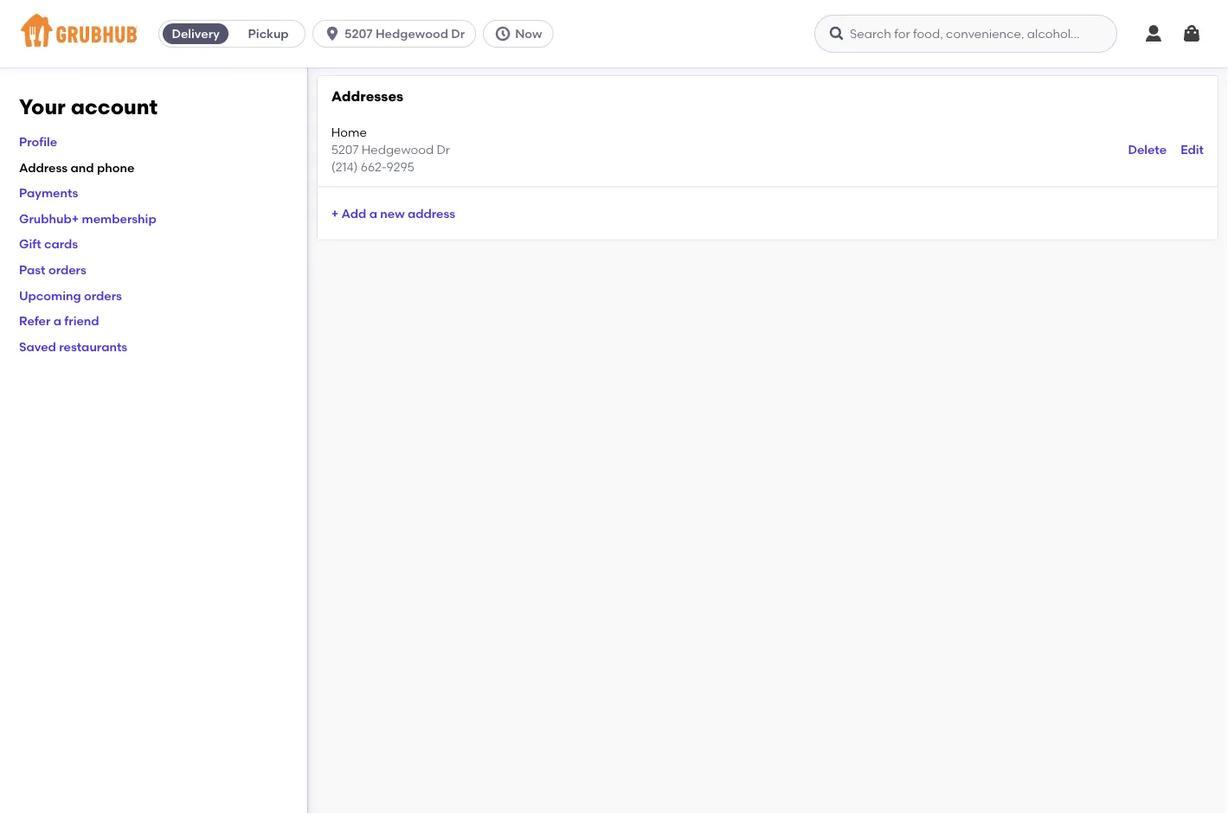 Task type: describe. For each thing, give the bounding box(es) containing it.
saved restaurants link
[[19, 339, 127, 354]]

pickup button
[[232, 20, 305, 48]]

membership
[[82, 211, 156, 226]]

hedgewood inside home 5207 hedgewood dr (214) 662-9295
[[362, 142, 434, 157]]

hedgewood inside 5207 hedgewood dr button
[[376, 26, 448, 41]]

5207 hedgewood dr
[[345, 26, 465, 41]]

profile
[[19, 134, 57, 149]]

delete button
[[1128, 134, 1167, 165]]

now
[[515, 26, 542, 41]]

dr inside button
[[451, 26, 465, 41]]

gift cards
[[19, 237, 78, 252]]

orders for past orders
[[48, 262, 86, 277]]

and
[[71, 160, 94, 175]]

payments
[[19, 186, 78, 200]]

svg image
[[828, 25, 846, 42]]

cards
[[44, 237, 78, 252]]

address and phone link
[[19, 160, 134, 175]]

gift
[[19, 237, 41, 252]]

refer a friend
[[19, 314, 99, 328]]

past
[[19, 262, 46, 277]]

address and phone
[[19, 160, 134, 175]]

(214)
[[331, 160, 358, 175]]

upcoming
[[19, 288, 81, 303]]

delivery
[[172, 26, 220, 41]]

friend
[[64, 314, 99, 328]]

address
[[19, 160, 68, 175]]

saved restaurants
[[19, 339, 127, 354]]

grubhub+ membership
[[19, 211, 156, 226]]

account
[[71, 94, 158, 119]]

upcoming orders
[[19, 288, 122, 303]]



Task type: locate. For each thing, give the bounding box(es) containing it.
orders
[[48, 262, 86, 277], [84, 288, 122, 303]]

edit button
[[1181, 134, 1204, 165]]

5207 up "addresses"
[[345, 26, 373, 41]]

svg image
[[1144, 23, 1164, 44], [1182, 23, 1202, 44], [324, 25, 341, 42], [494, 25, 512, 42]]

now button
[[483, 20, 561, 48]]

0 horizontal spatial dr
[[437, 142, 450, 157]]

past orders
[[19, 262, 86, 277]]

orders for upcoming orders
[[84, 288, 122, 303]]

grubhub+
[[19, 211, 79, 226]]

+
[[331, 206, 339, 221]]

+ add a new address button
[[331, 198, 455, 229]]

Search for food, convenience, alcohol... search field
[[815, 15, 1118, 53]]

upcoming orders link
[[19, 288, 122, 303]]

1 vertical spatial 5207
[[331, 142, 359, 157]]

payments link
[[19, 186, 78, 200]]

5207 inside button
[[345, 26, 373, 41]]

1 vertical spatial hedgewood
[[362, 142, 434, 157]]

add
[[342, 206, 366, 221]]

662-
[[361, 160, 387, 175]]

pickup
[[248, 26, 289, 41]]

svg image inside 5207 hedgewood dr button
[[324, 25, 341, 42]]

refer
[[19, 314, 51, 328]]

dr inside home 5207 hedgewood dr (214) 662-9295
[[437, 142, 450, 157]]

5207 inside home 5207 hedgewood dr (214) 662-9295
[[331, 142, 359, 157]]

orders up friend
[[84, 288, 122, 303]]

0 vertical spatial 5207
[[345, 26, 373, 41]]

5207
[[345, 26, 373, 41], [331, 142, 359, 157]]

your
[[19, 94, 66, 119]]

edit
[[1181, 142, 1204, 157]]

1 vertical spatial dr
[[437, 142, 450, 157]]

hedgewood
[[376, 26, 448, 41], [362, 142, 434, 157]]

1 horizontal spatial a
[[369, 206, 377, 221]]

grubhub+ membership link
[[19, 211, 156, 226]]

1 horizontal spatial dr
[[451, 26, 465, 41]]

0 vertical spatial orders
[[48, 262, 86, 277]]

dr up address
[[437, 142, 450, 157]]

orders up upcoming orders link
[[48, 262, 86, 277]]

dr
[[451, 26, 465, 41], [437, 142, 450, 157]]

0 horizontal spatial a
[[53, 314, 61, 328]]

gift cards link
[[19, 237, 78, 252]]

hedgewood up "addresses"
[[376, 26, 448, 41]]

+ add a new address
[[331, 206, 455, 221]]

addresses
[[331, 88, 404, 105]]

new
[[380, 206, 405, 221]]

a right refer
[[53, 314, 61, 328]]

address
[[408, 206, 455, 221]]

svg image inside now button
[[494, 25, 512, 42]]

your account
[[19, 94, 158, 119]]

dr left now button
[[451, 26, 465, 41]]

0 vertical spatial dr
[[451, 26, 465, 41]]

0 vertical spatial hedgewood
[[376, 26, 448, 41]]

delete
[[1128, 142, 1167, 157]]

5207 hedgewood dr button
[[313, 20, 483, 48]]

9295
[[387, 160, 415, 175]]

restaurants
[[59, 339, 127, 354]]

a inside button
[[369, 206, 377, 221]]

1 vertical spatial a
[[53, 314, 61, 328]]

phone
[[97, 160, 134, 175]]

saved
[[19, 339, 56, 354]]

5207 up (214)
[[331, 142, 359, 157]]

home
[[331, 125, 367, 139]]

a
[[369, 206, 377, 221], [53, 314, 61, 328]]

profile link
[[19, 134, 57, 149]]

hedgewood up 9295
[[362, 142, 434, 157]]

past orders link
[[19, 262, 86, 277]]

refer a friend link
[[19, 314, 99, 328]]

delivery button
[[159, 20, 232, 48]]

a left the new
[[369, 206, 377, 221]]

0 vertical spatial a
[[369, 206, 377, 221]]

1 vertical spatial orders
[[84, 288, 122, 303]]

main navigation navigation
[[0, 0, 1228, 68]]

home 5207 hedgewood dr (214) 662-9295
[[331, 125, 450, 175]]



Task type: vqa. For each thing, say whether or not it's contained in the screenshot.
THE PAST ORDERS
yes



